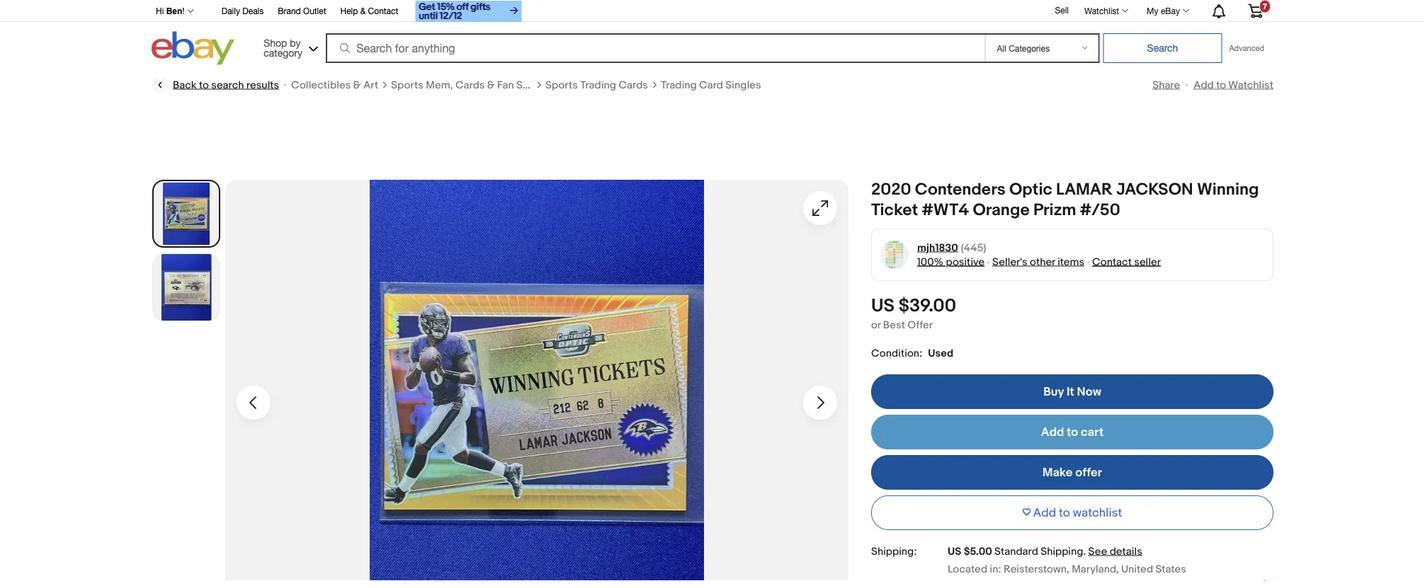 Task type: describe. For each thing, give the bounding box(es) containing it.
back to search results
[[173, 79, 279, 91]]

condition: used
[[871, 347, 953, 360]]

contact inside account navigation
[[368, 6, 398, 16]]

it
[[1067, 385, 1074, 400]]

winning
[[1197, 180, 1259, 200]]

back
[[173, 79, 197, 91]]

details
[[1110, 545, 1142, 558]]

positive
[[946, 256, 985, 268]]

jackson
[[1117, 180, 1193, 200]]

picture 2 of 2 image
[[153, 254, 220, 321]]

2 sports from the left
[[545, 79, 578, 91]]

seller's other items link
[[992, 256, 1084, 268]]

fan
[[497, 79, 514, 91]]

sports trading cards link
[[545, 78, 648, 92]]

prizm
[[1033, 200, 1076, 220]]

ebay
[[1161, 6, 1180, 16]]

100% positive
[[917, 256, 985, 268]]

ticket
[[871, 200, 918, 220]]

collectibles & art
[[291, 79, 378, 91]]

1 horizontal spatial shop
[[516, 79, 541, 91]]

daily deals link
[[221, 4, 264, 19]]

mjh1830 image
[[880, 240, 909, 270]]

1 horizontal spatial watchlist
[[1228, 79, 1274, 91]]

located in: reisterstown, maryland, united states
[[948, 564, 1186, 576]]

7
[[1263, 2, 1267, 10]]

states
[[1156, 564, 1186, 576]]

daily
[[221, 6, 240, 16]]

brand outlet
[[278, 6, 326, 16]]

2020 contenders optic lamar jackson winning ticket #wt4 orange prizm #/50 - picture 1 of 2 image
[[225, 180, 849, 582]]

located
[[948, 564, 988, 576]]

buy it now
[[1043, 385, 1101, 400]]

help
[[340, 6, 358, 16]]

picture 1 of 2 image
[[154, 181, 219, 246]]

#wt4
[[922, 200, 969, 220]]

make
[[1043, 465, 1073, 480]]

contact seller
[[1092, 256, 1161, 268]]

now
[[1077, 385, 1101, 400]]

by
[[290, 37, 301, 49]]

shop by category
[[264, 37, 302, 58]]

to for search
[[199, 79, 209, 91]]

$39.00
[[899, 295, 956, 317]]

& for help
[[360, 6, 366, 16]]

make offer link
[[871, 455, 1274, 490]]

contact seller link
[[1092, 256, 1161, 268]]

1 sports from the left
[[391, 79, 424, 91]]

shop by category banner
[[148, 0, 1274, 69]]

100% positive link
[[917, 256, 985, 268]]

make offer
[[1043, 465, 1102, 480]]

get an extra 15% off image
[[415, 1, 522, 22]]

my ebay link
[[1139, 2, 1196, 19]]

& left fan in the left top of the page
[[487, 79, 495, 91]]

outlet
[[303, 6, 326, 16]]

results
[[246, 79, 279, 91]]

seller's other items
[[992, 256, 1084, 268]]

optic
[[1009, 180, 1052, 200]]

standard
[[995, 545, 1038, 558]]

$5.00
[[964, 545, 992, 558]]

ben
[[166, 6, 182, 16]]

us for $5.00
[[948, 545, 961, 558]]

(445)
[[961, 242, 986, 254]]

us for $39.00
[[871, 295, 895, 317]]

reisterstown,
[[1004, 564, 1069, 576]]

1 trading from the left
[[580, 79, 616, 91]]

or
[[871, 319, 881, 331]]

!
[[182, 6, 185, 16]]

offer
[[1075, 465, 1102, 480]]

other
[[1030, 256, 1055, 268]]

1 cards from the left
[[455, 79, 485, 91]]

add to watchlist
[[1194, 79, 1274, 91]]

help & contact
[[340, 6, 398, 16]]

7 link
[[1240, 0, 1271, 20]]

art
[[363, 79, 378, 91]]

add for add to watchlist
[[1194, 79, 1214, 91]]

to for watchlist
[[1059, 506, 1070, 521]]

best
[[883, 319, 905, 331]]

add to watchlist link
[[1194, 79, 1274, 91]]

sell link
[[1049, 5, 1075, 15]]

condition:
[[871, 347, 922, 360]]

none submit inside shop by category banner
[[1103, 33, 1222, 63]]

share
[[1153, 79, 1180, 91]]

brand outlet link
[[278, 4, 326, 19]]

united
[[1121, 564, 1153, 576]]



Task type: vqa. For each thing, say whether or not it's contained in the screenshot.
"value"
no



Task type: locate. For each thing, give the bounding box(es) containing it.
0 vertical spatial add
[[1194, 79, 1214, 91]]

to for watchlist
[[1216, 79, 1226, 91]]

daily deals
[[221, 6, 264, 16]]

hi ben !
[[156, 6, 185, 16]]

offer
[[908, 319, 933, 331]]

shipping:
[[871, 545, 917, 558]]

to inside button
[[1059, 506, 1070, 521]]

2 trading from the left
[[661, 79, 697, 91]]

& left art
[[353, 79, 361, 91]]

us $5.00
[[948, 545, 992, 558]]

to
[[199, 79, 209, 91], [1216, 79, 1226, 91], [1067, 425, 1078, 440], [1059, 506, 1070, 521]]

watchlist
[[1073, 506, 1122, 521]]

Search for anything text field
[[328, 35, 982, 62]]

lamar
[[1056, 180, 1113, 200]]

sports mem, cards & fan shop sports trading cards
[[391, 79, 648, 91]]

add left cart at the right bottom of page
[[1041, 425, 1064, 440]]

see
[[1088, 545, 1107, 558]]

watchlist link
[[1077, 2, 1135, 19]]

deals
[[242, 6, 264, 16]]

cards right mem,
[[455, 79, 485, 91]]

cart
[[1081, 425, 1104, 440]]

1 horizontal spatial trading
[[661, 79, 697, 91]]

0 vertical spatial contact
[[368, 6, 398, 16]]

to left cart at the right bottom of page
[[1067, 425, 1078, 440]]

& right help
[[360, 6, 366, 16]]

sports left mem,
[[391, 79, 424, 91]]

contact
[[368, 6, 398, 16], [1092, 256, 1132, 268]]

watchlist down advanced link
[[1228, 79, 1274, 91]]

add inside button
[[1033, 506, 1056, 521]]

0 horizontal spatial contact
[[368, 6, 398, 16]]

to left watchlist
[[1059, 506, 1070, 521]]

search
[[211, 79, 244, 91]]

contact right help
[[368, 6, 398, 16]]

buy it now link
[[871, 375, 1274, 409]]

help & contact link
[[340, 4, 398, 19]]

account navigation
[[148, 0, 1274, 24]]

my
[[1147, 6, 1159, 16]]

maryland,
[[1072, 564, 1119, 576]]

1 horizontal spatial contact
[[1092, 256, 1132, 268]]

trading left 'card'
[[661, 79, 697, 91]]

seller's
[[992, 256, 1028, 268]]

brand
[[278, 6, 301, 16]]

add to cart
[[1041, 425, 1104, 440]]

shop
[[264, 37, 287, 49], [516, 79, 541, 91]]

add to watchlist
[[1033, 506, 1122, 521]]

1 vertical spatial contact
[[1092, 256, 1132, 268]]

hi
[[156, 6, 164, 16]]

shop left by
[[264, 37, 287, 49]]

to down advanced link
[[1216, 79, 1226, 91]]

0 horizontal spatial watchlist
[[1084, 6, 1119, 16]]

us up the located
[[948, 545, 961, 558]]

1 horizontal spatial sports
[[545, 79, 578, 91]]

buy
[[1043, 385, 1064, 400]]

0 vertical spatial watchlist
[[1084, 6, 1119, 16]]

advanced link
[[1222, 34, 1271, 62]]

us up or
[[871, 295, 895, 317]]

to for cart
[[1067, 425, 1078, 440]]

contact left seller
[[1092, 256, 1132, 268]]

0 horizontal spatial cards
[[455, 79, 485, 91]]

mjh1830
[[917, 242, 958, 254]]

trading card singles link
[[661, 78, 761, 92]]

& inside account navigation
[[360, 6, 366, 16]]

2020
[[871, 180, 911, 200]]

add to watchlist button
[[871, 496, 1274, 531]]

category
[[264, 47, 302, 58]]

0 horizontal spatial sports
[[391, 79, 424, 91]]

used
[[928, 347, 953, 360]]

back to search results link
[[152, 76, 279, 93]]

sports mem, cards & fan shop link
[[391, 78, 541, 92]]

None submit
[[1103, 33, 1222, 63]]

&
[[360, 6, 366, 16], [353, 79, 361, 91], [487, 79, 495, 91]]

cards
[[455, 79, 485, 91], [619, 79, 648, 91]]

collectibles
[[291, 79, 351, 91]]

.
[[1083, 545, 1086, 558]]

1 horizontal spatial cards
[[619, 79, 648, 91]]

trading down search for anything text field
[[580, 79, 616, 91]]

standard shipping . see details
[[995, 545, 1142, 558]]

0 vertical spatial us
[[871, 295, 895, 317]]

2 cards from the left
[[619, 79, 648, 91]]

singles
[[726, 79, 761, 91]]

0 horizontal spatial trading
[[580, 79, 616, 91]]

us inside us $39.00 or best offer
[[871, 295, 895, 317]]

watchlist inside account navigation
[[1084, 6, 1119, 16]]

2020 contenders optic lamar jackson winning ticket #wt4 orange prizm #/50
[[871, 180, 1259, 220]]

add up shipping
[[1033, 506, 1056, 521]]

shop right fan in the left top of the page
[[516, 79, 541, 91]]

items
[[1058, 256, 1084, 268]]

mjh1830 link
[[917, 241, 958, 255]]

sports
[[391, 79, 424, 91], [545, 79, 578, 91]]

add for add to cart
[[1041, 425, 1064, 440]]

sports right fan in the left top of the page
[[545, 79, 578, 91]]

1 vertical spatial add
[[1041, 425, 1064, 440]]

add right "share"
[[1194, 79, 1214, 91]]

see details link
[[1088, 545, 1142, 558]]

seller
[[1134, 256, 1161, 268]]

0 horizontal spatial shop
[[264, 37, 287, 49]]

collectibles & art link
[[291, 78, 378, 92]]

add for add to watchlist
[[1033, 506, 1056, 521]]

orange
[[973, 200, 1030, 220]]

in:
[[990, 564, 1001, 576]]

shop by category button
[[257, 32, 321, 62]]

contenders
[[915, 180, 1006, 200]]

trading
[[580, 79, 616, 91], [661, 79, 697, 91]]

trading card singles
[[661, 79, 761, 91]]

0 horizontal spatial us
[[871, 295, 895, 317]]

mem,
[[426, 79, 453, 91]]

0 vertical spatial shop
[[264, 37, 287, 49]]

my ebay
[[1147, 6, 1180, 16]]

sell
[[1055, 5, 1069, 15]]

us $39.00 or best offer
[[871, 295, 956, 331]]

shop inside shop by category
[[264, 37, 287, 49]]

1 vertical spatial shop
[[516, 79, 541, 91]]

1 horizontal spatial us
[[948, 545, 961, 558]]

& for collectibles
[[353, 79, 361, 91]]

1 vertical spatial watchlist
[[1228, 79, 1274, 91]]

1 vertical spatial us
[[948, 545, 961, 558]]

#/50
[[1080, 200, 1120, 220]]

add to cart link
[[871, 415, 1274, 450]]

share button
[[1153, 79, 1180, 91]]

card
[[699, 79, 723, 91]]

to right back
[[199, 79, 209, 91]]

cards down search for anything text field
[[619, 79, 648, 91]]

watchlist right the sell link
[[1084, 6, 1119, 16]]

2 vertical spatial add
[[1033, 506, 1056, 521]]



